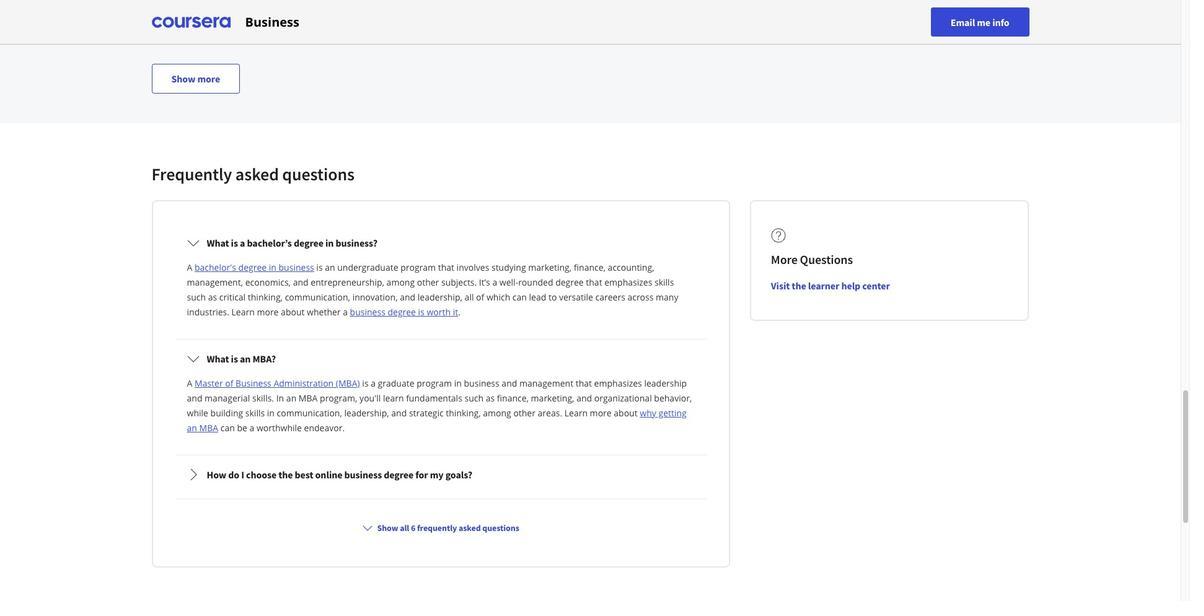 Task type: describe. For each thing, give the bounding box(es) containing it.
info
[[993, 16, 1010, 28]]

a for what is an mba?
[[187, 378, 193, 390]]

learn
[[383, 393, 404, 404]]

a for what is a bachelor's degree in business?
[[187, 262, 193, 274]]

economics,
[[245, 277, 291, 288]]

is inside 'is a graduate program in business and management that emphasizes leadership and managerial skills. in an mba program, you'll learn fundamentals such as finance, marketing, and organizational behavior, while building skills in communication, leadership, and strategic thinking, among other areas. learn more about'
[[362, 378, 369, 390]]

what is a bachelor's degree in business? button
[[177, 226, 705, 261]]

among inside is an undergraduate program that involves studying marketing, finance, accounting, management, economics, and entrepreneurship, among other subjects. it's a well-rounded degree that emphasizes skills such as critical thinking, communication, innovation, and leadership, all of which can lead to versatile careers across many industries. learn more about whether a
[[387, 277, 415, 288]]

on for last updated on june 15, 2023
[[882, 6, 891, 17]]

do
[[228, 469, 239, 481]]

other inside 'is a graduate program in business and management that emphasizes leadership and managerial skills. in an mba program, you'll learn fundamentals such as finance, marketing, and organizational behavior, while building skills in communication, leadership, and strategic thinking, among other areas. learn more about'
[[514, 408, 536, 419]]

me
[[978, 16, 991, 28]]

it
[[453, 306, 458, 318]]

why getting an mba
[[187, 408, 687, 434]]

email me info
[[951, 16, 1010, 28]]

and down the learn
[[392, 408, 407, 419]]

1 vertical spatial that
[[586, 277, 603, 288]]

bachelor's
[[195, 262, 236, 274]]

master
[[195, 378, 223, 390]]

questions inside show all 6 frequently asked questions dropdown button
[[483, 523, 520, 534]]

rounded
[[519, 277, 554, 288]]

more inside show more "button"
[[197, 73, 220, 85]]

business degree is worth it .
[[350, 306, 461, 318]]

in
[[276, 393, 284, 404]]

endeavor.
[[304, 422, 345, 434]]

asked inside dropdown button
[[459, 523, 481, 534]]

careers
[[596, 292, 626, 303]]

organizational
[[595, 393, 652, 404]]

many
[[656, 292, 679, 303]]

help
[[842, 280, 861, 292]]

business inside 'is a graduate program in business and management that emphasizes leadership and managerial skills. in an mba program, you'll learn fundamentals such as finance, marketing, and organizational behavior, while building skills in communication, leadership, and strategic thinking, among other areas. learn more about'
[[464, 378, 500, 390]]

be
[[237, 422, 247, 434]]

show all 6 frequently asked questions
[[377, 523, 520, 534]]

june for last updated on june 15, 2023 article
[[223, 6, 241, 17]]

marketing, inside is an undergraduate program that involves studying marketing, finance, accounting, management, economics, and entrepreneurship, among other subjects. it's a well-rounded degree that emphasizes skills such as critical thinking, communication, innovation, and leadership, all of which can lead to versatile careers across many industries. learn more about whether a
[[529, 262, 572, 274]]

more inside 'is a graduate program in business and management that emphasizes leadership and managerial skills. in an mba program, you'll learn fundamentals such as finance, marketing, and organizational behavior, while building skills in communication, leadership, and strategic thinking, among other areas. learn more about'
[[590, 408, 612, 419]]

article
[[163, 21, 186, 32]]

how do i choose the best online business degree for my goals?
[[207, 469, 473, 481]]

0 vertical spatial asked
[[236, 163, 279, 185]]

show more button
[[152, 64, 240, 94]]

june for last updated on june 15, 2023
[[893, 6, 911, 17]]

in up economics, on the left top of the page
[[269, 262, 277, 274]]

whether
[[307, 306, 341, 318]]

1 horizontal spatial the
[[792, 280, 807, 292]]

the inside dropdown button
[[279, 469, 293, 481]]

getting
[[659, 408, 687, 419]]

it's
[[479, 277, 490, 288]]

fundamentals
[[406, 393, 463, 404]]

0 horizontal spatial can
[[221, 422, 235, 434]]

building
[[211, 408, 243, 419]]

program for what is a bachelor's degree in business?
[[401, 262, 436, 274]]

a inside dropdown button
[[240, 237, 245, 249]]

what for what is a bachelor's degree in business?
[[207, 237, 229, 249]]

last updated on june 15, 2023 article
[[163, 6, 273, 32]]

email me info button
[[931, 7, 1030, 37]]

as inside 'is a graduate program in business and management that emphasizes leadership and managerial skills. in an mba program, you'll learn fundamentals such as finance, marketing, and organizational behavior, while building skills in communication, leadership, and strategic thinking, among other areas. learn more about'
[[486, 393, 495, 404]]

a bachelor's degree in business
[[187, 262, 314, 274]]

entrepreneurship,
[[311, 277, 385, 288]]

program for what is an mba?
[[417, 378, 452, 390]]

0 vertical spatial business
[[245, 13, 300, 30]]

administration
[[274, 378, 334, 390]]

degree inside is an undergraduate program that involves studying marketing, finance, accounting, management, economics, and entrepreneurship, among other subjects. it's a well-rounded degree that emphasizes skills such as critical thinking, communication, innovation, and leadership, all of which can lead to versatile careers across many industries. learn more about whether a
[[556, 277, 584, 288]]

a right whether
[[343, 306, 348, 318]]

in down skills.
[[267, 408, 275, 419]]

degree right bachelor's
[[294, 237, 324, 249]]

is inside is an undergraduate program that involves studying marketing, finance, accounting, management, economics, and entrepreneurship, among other subjects. it's a well-rounded degree that emphasizes skills such as critical thinking, communication, innovation, and leadership, all of which can lead to versatile careers across many industries. learn more about whether a
[[317, 262, 323, 274]]

and right economics, on the left top of the page
[[293, 277, 309, 288]]

mba?
[[253, 353, 276, 365]]

and left organizational
[[577, 393, 592, 404]]

all inside is an undergraduate program that involves studying marketing, finance, accounting, management, economics, and entrepreneurship, among other subjects. it's a well-rounded degree that emphasizes skills such as critical thinking, communication, innovation, and leadership, all of which can lead to versatile careers across many industries. learn more about whether a
[[465, 292, 474, 303]]

what for what is an mba?
[[207, 353, 229, 365]]

visit the learner help center
[[771, 280, 890, 292]]

updated for last updated on june 15, 2023
[[849, 6, 880, 17]]

more
[[771, 252, 798, 267]]

business down "innovation,"
[[350, 306, 386, 318]]

show all 6 frequently asked questions button
[[358, 517, 525, 540]]

0 horizontal spatial of
[[225, 378, 233, 390]]

skills inside 'is a graduate program in business and management that emphasizes leadership and managerial skills. in an mba program, you'll learn fundamentals such as finance, marketing, and organizational behavior, while building skills in communication, leadership, and strategic thinking, among other areas. learn more about'
[[246, 408, 265, 419]]

frequently asked questions
[[152, 163, 355, 185]]

is a graduate program in business and management that emphasizes leadership and managerial skills. in an mba program, you'll learn fundamentals such as finance, marketing, and organizational behavior, while building skills in communication, leadership, and strategic thinking, among other areas. learn more about
[[187, 378, 692, 419]]

leadership, inside is an undergraduate program that involves studying marketing, finance, accounting, management, economics, and entrepreneurship, among other subjects. it's a well-rounded degree that emphasizes skills such as critical thinking, communication, innovation, and leadership, all of which can lead to versatile careers across many industries. learn more about whether a
[[418, 292, 463, 303]]

bachelor's degree in business link
[[195, 262, 314, 274]]

thinking, inside 'is a graduate program in business and management that emphasizes leadership and managerial skills. in an mba program, you'll learn fundamentals such as finance, marketing, and organizational behavior, while building skills in communication, leadership, and strategic thinking, among other areas. learn more about'
[[446, 408, 481, 419]]

studying
[[492, 262, 526, 274]]

of inside is an undergraduate program that involves studying marketing, finance, accounting, management, economics, and entrepreneurship, among other subjects. it's a well-rounded degree that emphasizes skills such as critical thinking, communication, innovation, and leadership, all of which can lead to versatile careers across many industries. learn more about whether a
[[476, 292, 485, 303]]

mba inside why getting an mba
[[199, 422, 218, 434]]

and left management
[[502, 378, 518, 390]]

a master of business administration (mba)
[[187, 378, 360, 390]]

show for show more
[[172, 73, 196, 85]]

last for last updated on june 15, 2023 article
[[163, 6, 178, 17]]

versatile
[[559, 292, 594, 303]]

to
[[549, 292, 557, 303]]

is left worth
[[418, 306, 425, 318]]

email
[[951, 16, 976, 28]]

more inside is an undergraduate program that involves studying marketing, finance, accounting, management, economics, and entrepreneurship, among other subjects. it's a well-rounded degree that emphasizes skills such as critical thinking, communication, innovation, and leadership, all of which can lead to versatile careers across many industries. learn more about whether a
[[257, 306, 279, 318]]

behavior,
[[655, 393, 692, 404]]

2023 for last updated on june 15, 2023 article
[[255, 6, 273, 17]]

center
[[863, 280, 890, 292]]

best
[[295, 469, 314, 481]]

mba inside 'is a graduate program in business and management that emphasizes leadership and managerial skills. in an mba program, you'll learn fundamentals such as finance, marketing, and organizational behavior, while building skills in communication, leadership, and strategic thinking, among other areas. learn more about'
[[299, 393, 318, 404]]

strategic
[[409, 408, 444, 419]]

managerial
[[205, 393, 250, 404]]

leadership
[[645, 378, 687, 390]]

more questions
[[771, 252, 853, 267]]

business?
[[336, 237, 378, 249]]

well-
[[500, 277, 519, 288]]

i
[[241, 469, 244, 481]]

communication, inside 'is a graduate program in business and management that emphasizes leadership and managerial skills. in an mba program, you'll learn fundamentals such as finance, marketing, and organizational behavior, while building skills in communication, leadership, and strategic thinking, among other areas. learn more about'
[[277, 408, 342, 419]]

learner
[[809, 280, 840, 292]]

collapsed list
[[173, 221, 709, 502]]

thinking, inside is an undergraduate program that involves studying marketing, finance, accounting, management, economics, and entrepreneurship, among other subjects. it's a well-rounded degree that emphasizes skills such as critical thinking, communication, innovation, and leadership, all of which can lead to versatile careers across many industries. learn more about whether a
[[248, 292, 283, 303]]

among inside 'is a graduate program in business and management that emphasizes leadership and managerial skills. in an mba program, you'll learn fundamentals such as finance, marketing, and organizational behavior, while building skills in communication, leadership, and strategic thinking, among other areas. learn more about'
[[483, 408, 512, 419]]

frequently
[[152, 163, 232, 185]]

is an undergraduate program that involves studying marketing, finance, accounting, management, economics, and entrepreneurship, among other subjects. it's a well-rounded degree that emphasizes skills such as critical thinking, communication, innovation, and leadership, all of which can lead to versatile careers across many industries. learn more about whether a
[[187, 262, 679, 318]]

degree left for
[[384, 469, 414, 481]]

industries.
[[187, 306, 229, 318]]

online
[[315, 469, 343, 481]]

critical
[[219, 292, 246, 303]]

such inside is an undergraduate program that involves studying marketing, finance, accounting, management, economics, and entrepreneurship, among other subjects. it's a well-rounded degree that emphasizes skills such as critical thinking, communication, innovation, and leadership, all of which can lead to versatile careers across many industries. learn more about whether a
[[187, 292, 206, 303]]

show for show all 6 frequently asked questions
[[377, 523, 398, 534]]

areas.
[[538, 408, 563, 419]]

for
[[416, 469, 428, 481]]

finance, inside is an undergraduate program that involves studying marketing, finance, accounting, management, economics, and entrepreneurship, among other subjects. it's a well-rounded degree that emphasizes skills such as critical thinking, communication, innovation, and leadership, all of which can lead to versatile careers across many industries. learn more about whether a
[[574, 262, 606, 274]]

worthwhile
[[257, 422, 302, 434]]

across
[[628, 292, 654, 303]]



Task type: locate. For each thing, give the bounding box(es) containing it.
lead
[[529, 292, 547, 303]]

thinking, down fundamentals
[[446, 408, 481, 419]]

last for last updated on june 15, 2023
[[833, 6, 848, 17]]

what
[[207, 237, 229, 249], [207, 353, 229, 365]]

an inside dropdown button
[[240, 353, 251, 365]]

the right visit
[[792, 280, 807, 292]]

that up careers
[[586, 277, 603, 288]]

such inside 'is a graduate program in business and management that emphasizes leadership and managerial skills. in an mba program, you'll learn fundamentals such as finance, marketing, and organizational behavior, while building skills in communication, leadership, and strategic thinking, among other areas. learn more about'
[[465, 393, 484, 404]]

program inside is an undergraduate program that involves studying marketing, finance, accounting, management, economics, and entrepreneurship, among other subjects. it's a well-rounded degree that emphasizes skills such as critical thinking, communication, innovation, and leadership, all of which can lead to versatile careers across many industries. learn more about whether a
[[401, 262, 436, 274]]

marketing,
[[529, 262, 572, 274], [531, 393, 575, 404]]

show down article
[[172, 73, 196, 85]]

0 vertical spatial mba
[[299, 393, 318, 404]]

undergraduate
[[338, 262, 399, 274]]

(mba)
[[336, 378, 360, 390]]

is left mba?
[[231, 353, 238, 365]]

1 15, from the left
[[243, 6, 254, 17]]

what up the bachelor's
[[207, 237, 229, 249]]

mba down administration
[[299, 393, 318, 404]]

degree down "innovation,"
[[388, 306, 416, 318]]

1 a from the top
[[187, 262, 193, 274]]

15,
[[243, 6, 254, 17], [913, 6, 923, 17]]

communication, up whether
[[285, 292, 350, 303]]

emphasizes up organizational
[[595, 378, 642, 390]]

business down what is a bachelor's degree in business?
[[279, 262, 314, 274]]

business down what is an mba? dropdown button
[[464, 378, 500, 390]]

can
[[513, 292, 527, 303], [221, 422, 235, 434]]

15, inside last updated on june 15, 2023 article
[[243, 6, 254, 17]]

that right management
[[576, 378, 592, 390]]

skills up many at the right of page
[[655, 277, 674, 288]]

0 vertical spatial thinking,
[[248, 292, 283, 303]]

2 updated from the left
[[849, 6, 880, 17]]

1 horizontal spatial asked
[[459, 523, 481, 534]]

0 horizontal spatial last
[[163, 6, 178, 17]]

0 vertical spatial emphasizes
[[605, 277, 653, 288]]

1 vertical spatial about
[[614, 408, 638, 419]]

as inside is an undergraduate program that involves studying marketing, finance, accounting, management, economics, and entrepreneurship, among other subjects. it's a well-rounded degree that emphasizes skills such as critical thinking, communication, innovation, and leadership, all of which can lead to versatile careers across many industries. learn more about whether a
[[208, 292, 217, 303]]

2 a from the top
[[187, 378, 193, 390]]

in
[[326, 237, 334, 249], [269, 262, 277, 274], [454, 378, 462, 390], [267, 408, 275, 419]]

program down what is a bachelor's degree in business? dropdown button
[[401, 262, 436, 274]]

1 vertical spatial all
[[400, 523, 410, 534]]

what is an mba?
[[207, 353, 276, 365]]

a
[[187, 262, 193, 274], [187, 378, 193, 390]]

an inside why getting an mba
[[187, 422, 197, 434]]

0 vertical spatial leadership,
[[418, 292, 463, 303]]

1 june from the left
[[223, 6, 241, 17]]

0 vertical spatial show
[[172, 73, 196, 85]]

a left master
[[187, 378, 193, 390]]

all left 6
[[400, 523, 410, 534]]

of down it's
[[476, 292, 485, 303]]

skills down skills.
[[246, 408, 265, 419]]

that inside 'is a graduate program in business and management that emphasizes leadership and managerial skills. in an mba program, you'll learn fundamentals such as finance, marketing, and organizational behavior, while building skills in communication, leadership, and strategic thinking, among other areas. learn more about'
[[576, 378, 592, 390]]

of
[[476, 292, 485, 303], [225, 378, 233, 390]]

that
[[438, 262, 455, 274], [586, 277, 603, 288], [576, 378, 592, 390]]

learn inside is an undergraduate program that involves studying marketing, finance, accounting, management, economics, and entrepreneurship, among other subjects. it's a well-rounded degree that emphasizes skills such as critical thinking, communication, innovation, and leadership, all of which can lead to versatile careers across many industries. learn more about whether a
[[232, 306, 255, 318]]

more down coursera image
[[197, 73, 220, 85]]

2023
[[255, 6, 273, 17], [925, 6, 942, 17]]

1 vertical spatial finance,
[[497, 393, 529, 404]]

program inside 'is a graduate program in business and management that emphasizes leadership and managerial skills. in an mba program, you'll learn fundamentals such as finance, marketing, and organizational behavior, while building skills in communication, leadership, and strategic thinking, among other areas. learn more about'
[[417, 378, 452, 390]]

choose
[[246, 469, 277, 481]]

1 vertical spatial other
[[514, 408, 536, 419]]

finance, up the versatile
[[574, 262, 606, 274]]

1 vertical spatial such
[[465, 393, 484, 404]]

0 vertical spatial program
[[401, 262, 436, 274]]

questions
[[801, 252, 853, 267]]

master of business administration (mba) link
[[195, 378, 360, 390]]

0 vertical spatial about
[[281, 306, 305, 318]]

marketing, up areas.
[[531, 393, 575, 404]]

1 horizontal spatial more
[[257, 306, 279, 318]]

worth
[[427, 306, 451, 318]]

you'll
[[360, 393, 381, 404]]

0 vertical spatial more
[[197, 73, 220, 85]]

1 vertical spatial among
[[483, 408, 512, 419]]

involves
[[457, 262, 490, 274]]

0 vertical spatial all
[[465, 292, 474, 303]]

1 vertical spatial of
[[225, 378, 233, 390]]

an down 'while'
[[187, 422, 197, 434]]

business inside dropdown button
[[345, 469, 382, 481]]

marketing, inside 'is a graduate program in business and management that emphasizes leadership and managerial skills. in an mba program, you'll learn fundamentals such as finance, marketing, and organizational behavior, while building skills in communication, leadership, and strategic thinking, among other areas. learn more about'
[[531, 393, 575, 404]]

0 horizontal spatial on
[[212, 6, 221, 17]]

2 on from the left
[[882, 6, 891, 17]]

0 vertical spatial the
[[792, 280, 807, 292]]

1 horizontal spatial as
[[486, 393, 495, 404]]

in left business?
[[326, 237, 334, 249]]

in inside dropdown button
[[326, 237, 334, 249]]

0 vertical spatial communication,
[[285, 292, 350, 303]]

communication, inside is an undergraduate program that involves studying marketing, finance, accounting, management, economics, and entrepreneurship, among other subjects. it's a well-rounded degree that emphasizes skills such as critical thinking, communication, innovation, and leadership, all of which can lead to versatile careers across many industries. learn more about whether a
[[285, 292, 350, 303]]

0 horizontal spatial the
[[279, 469, 293, 481]]

1 horizontal spatial can
[[513, 292, 527, 303]]

0 vertical spatial such
[[187, 292, 206, 303]]

updated
[[180, 6, 210, 17], [849, 6, 880, 17]]

among left areas.
[[483, 408, 512, 419]]

finance, inside 'is a graduate program in business and management that emphasizes leadership and managerial skills. in an mba program, you'll learn fundamentals such as finance, marketing, and organizational behavior, while building skills in communication, leadership, and strategic thinking, among other areas. learn more about'
[[497, 393, 529, 404]]

what is a bachelor's degree in business?
[[207, 237, 378, 249]]

updated for last updated on june 15, 2023 article
[[180, 6, 210, 17]]

why getting an mba link
[[187, 408, 687, 434]]

0 horizontal spatial leadership,
[[345, 408, 389, 419]]

1 horizontal spatial updated
[[849, 6, 880, 17]]

0 vertical spatial a
[[187, 262, 193, 274]]

june
[[223, 6, 241, 17], [893, 6, 911, 17]]

degree up economics, on the left top of the page
[[239, 262, 267, 274]]

0 horizontal spatial all
[[400, 523, 410, 534]]

1 last from the left
[[163, 6, 178, 17]]

all inside dropdown button
[[400, 523, 410, 534]]

frequently asked questions element
[[142, 163, 1040, 578]]

mba
[[299, 393, 318, 404], [199, 422, 218, 434]]

subjects.
[[442, 277, 477, 288]]

learn inside 'is a graduate program in business and management that emphasizes leadership and managerial skills. in an mba program, you'll learn fundamentals such as finance, marketing, and organizational behavior, while building skills in communication, leadership, and strategic thinking, among other areas. learn more about'
[[565, 408, 588, 419]]

2 vertical spatial more
[[590, 408, 612, 419]]

skills inside is an undergraduate program that involves studying marketing, finance, accounting, management, economics, and entrepreneurship, among other subjects. it's a well-rounded degree that emphasizes skills such as critical thinking, communication, innovation, and leadership, all of which can lead to versatile careers across many industries. learn more about whether a
[[655, 277, 674, 288]]

0 vertical spatial that
[[438, 262, 455, 274]]

what up master
[[207, 353, 229, 365]]

about down organizational
[[614, 408, 638, 419]]

degree
[[294, 237, 324, 249], [239, 262, 267, 274], [556, 277, 584, 288], [388, 306, 416, 318], [384, 469, 414, 481]]

1 horizontal spatial all
[[465, 292, 474, 303]]

that up the subjects.
[[438, 262, 455, 274]]

a right it's
[[493, 277, 498, 288]]

all
[[465, 292, 474, 303], [400, 523, 410, 534]]

what is an mba? button
[[177, 342, 705, 376]]

1 vertical spatial the
[[279, 469, 293, 481]]

and up business degree is worth it .
[[400, 292, 416, 303]]

0 vertical spatial learn
[[232, 306, 255, 318]]

other inside is an undergraduate program that involves studying marketing, finance, accounting, management, economics, and entrepreneurship, among other subjects. it's a well-rounded degree that emphasizes skills such as critical thinking, communication, innovation, and leadership, all of which can lead to versatile careers across many industries. learn more about whether a
[[417, 277, 439, 288]]

business inside collapsed list
[[236, 378, 272, 390]]

0 horizontal spatial asked
[[236, 163, 279, 185]]

communication,
[[285, 292, 350, 303], [277, 408, 342, 419]]

such up industries.
[[187, 292, 206, 303]]

learn right areas.
[[565, 408, 588, 419]]

1 vertical spatial learn
[[565, 408, 588, 419]]

6
[[411, 523, 416, 534]]

show inside dropdown button
[[377, 523, 398, 534]]

1 vertical spatial communication,
[[277, 408, 342, 419]]

.
[[458, 306, 461, 318]]

such right fundamentals
[[465, 393, 484, 404]]

1 vertical spatial program
[[417, 378, 452, 390]]

1 horizontal spatial mba
[[299, 393, 318, 404]]

frequently
[[417, 523, 457, 534]]

1 horizontal spatial questions
[[483, 523, 520, 534]]

1 vertical spatial thinking,
[[446, 408, 481, 419]]

1 updated from the left
[[180, 6, 210, 17]]

a left the bachelor's
[[187, 262, 193, 274]]

marketing, up rounded
[[529, 262, 572, 274]]

1 vertical spatial what
[[207, 353, 229, 365]]

among up "innovation,"
[[387, 277, 415, 288]]

program,
[[320, 393, 358, 404]]

about inside is an undergraduate program that involves studying marketing, finance, accounting, management, economics, and entrepreneurship, among other subjects. it's a well-rounded degree that emphasizes skills such as critical thinking, communication, innovation, and leadership, all of which can lead to versatile careers across many industries. learn more about whether a
[[281, 306, 305, 318]]

leadership, inside 'is a graduate program in business and management that emphasizes leadership and managerial skills. in an mba program, you'll learn fundamentals such as finance, marketing, and organizational behavior, while building skills in communication, leadership, and strategic thinking, among other areas. learn more about'
[[345, 408, 389, 419]]

degree up the versatile
[[556, 277, 584, 288]]

0 vertical spatial marketing,
[[529, 262, 572, 274]]

can be a worthwhile endeavor.
[[218, 422, 345, 434]]

coursera image
[[152, 12, 230, 32]]

1 vertical spatial as
[[486, 393, 495, 404]]

1 horizontal spatial 2023
[[925, 6, 942, 17]]

graduate
[[378, 378, 415, 390]]

why
[[640, 408, 657, 419]]

business right the online
[[345, 469, 382, 481]]

0 horizontal spatial learn
[[232, 306, 255, 318]]

is up you'll
[[362, 378, 369, 390]]

0 horizontal spatial 2023
[[255, 6, 273, 17]]

all down the subjects.
[[465, 292, 474, 303]]

updated inside last updated on june 15, 2023 article
[[180, 6, 210, 17]]

thinking, down economics, on the left top of the page
[[248, 292, 283, 303]]

can left lead
[[513, 292, 527, 303]]

last updated on june 15, 2023
[[833, 6, 942, 17]]

my
[[430, 469, 444, 481]]

as down management,
[[208, 292, 217, 303]]

more down economics, on the left top of the page
[[257, 306, 279, 318]]

business degree is worth it link
[[350, 306, 458, 318]]

1 vertical spatial marketing,
[[531, 393, 575, 404]]

on for last updated on june 15, 2023 article
[[212, 6, 221, 17]]

0 horizontal spatial thinking,
[[248, 292, 283, 303]]

0 horizontal spatial about
[[281, 306, 305, 318]]

1 horizontal spatial such
[[465, 393, 484, 404]]

about
[[281, 306, 305, 318], [614, 408, 638, 419]]

show inside "button"
[[172, 73, 196, 85]]

which
[[487, 292, 511, 303]]

visit the learner help center link
[[771, 280, 890, 292]]

1 on from the left
[[212, 6, 221, 17]]

management
[[520, 378, 574, 390]]

last inside last updated on june 15, 2023 article
[[163, 6, 178, 17]]

leadership, down you'll
[[345, 408, 389, 419]]

emphasizes inside is an undergraduate program that involves studying marketing, finance, accounting, management, economics, and entrepreneurship, among other subjects. it's a well-rounded degree that emphasizes skills such as critical thinking, communication, innovation, and leadership, all of which can lead to versatile careers across many industries. learn more about whether a
[[605, 277, 653, 288]]

0 vertical spatial as
[[208, 292, 217, 303]]

other left the subjects.
[[417, 277, 439, 288]]

other
[[417, 277, 439, 288], [514, 408, 536, 419]]

0 vertical spatial can
[[513, 292, 527, 303]]

1 horizontal spatial about
[[614, 408, 638, 419]]

last
[[163, 6, 178, 17], [833, 6, 848, 17]]

june inside last updated on june 15, 2023 article
[[223, 6, 241, 17]]

such
[[187, 292, 206, 303], [465, 393, 484, 404]]

on inside last updated on june 15, 2023 article
[[212, 6, 221, 17]]

an inside 'is a graduate program in business and management that emphasizes leadership and managerial skills. in an mba program, you'll learn fundamentals such as finance, marketing, and organizational behavior, while building skills in communication, leadership, and strategic thinking, among other areas. learn more about'
[[286, 393, 297, 404]]

2023 for last updated on june 15, 2023
[[925, 6, 942, 17]]

0 vertical spatial what
[[207, 237, 229, 249]]

2 15, from the left
[[913, 6, 923, 17]]

an up entrepreneurship,
[[325, 262, 335, 274]]

a up "a bachelor's degree in business"
[[240, 237, 245, 249]]

about inside 'is a graduate program in business and management that emphasizes leadership and managerial skills. in an mba program, you'll learn fundamentals such as finance, marketing, and organizational behavior, while building skills in communication, leadership, and strategic thinking, among other areas. learn more about'
[[614, 408, 638, 419]]

emphasizes inside 'is a graduate program in business and management that emphasizes leadership and managerial skills. in an mba program, you'll learn fundamentals such as finance, marketing, and organizational behavior, while building skills in communication, leadership, and strategic thinking, among other areas. learn more about'
[[595, 378, 642, 390]]

the left best
[[279, 469, 293, 481]]

visit
[[771, 280, 790, 292]]

innovation,
[[353, 292, 398, 303]]

1 vertical spatial show
[[377, 523, 398, 534]]

how
[[207, 469, 226, 481]]

2 june from the left
[[893, 6, 911, 17]]

2 2023 from the left
[[925, 6, 942, 17]]

more down organizational
[[590, 408, 612, 419]]

emphasizes down accounting, at the right
[[605, 277, 653, 288]]

0 vertical spatial finance,
[[574, 262, 606, 274]]

leadership,
[[418, 292, 463, 303], [345, 408, 389, 419]]

finance, down management
[[497, 393, 529, 404]]

1 vertical spatial a
[[187, 378, 193, 390]]

questions
[[282, 163, 355, 185], [483, 523, 520, 534]]

0 vertical spatial other
[[417, 277, 439, 288]]

0 horizontal spatial updated
[[180, 6, 210, 17]]

0 horizontal spatial other
[[417, 277, 439, 288]]

management,
[[187, 277, 243, 288]]

2 last from the left
[[833, 6, 848, 17]]

15, for last updated on june 15, 2023
[[913, 6, 923, 17]]

program up fundamentals
[[417, 378, 452, 390]]

0 vertical spatial among
[[387, 277, 415, 288]]

15, right coursera image
[[243, 6, 254, 17]]

0 horizontal spatial show
[[172, 73, 196, 85]]

0 horizontal spatial questions
[[282, 163, 355, 185]]

a inside 'is a graduate program in business and management that emphasizes leadership and managerial skills. in an mba program, you'll learn fundamentals such as finance, marketing, and organizational behavior, while building skills in communication, leadership, and strategic thinking, among other areas. learn more about'
[[371, 378, 376, 390]]

1 vertical spatial emphasizes
[[595, 378, 642, 390]]

a right be
[[250, 422, 254, 434]]

is up entrepreneurship,
[[317, 262, 323, 274]]

2023 inside last updated on june 15, 2023 article
[[255, 6, 273, 17]]

0 horizontal spatial 15,
[[243, 6, 254, 17]]

1 vertical spatial business
[[236, 378, 272, 390]]

in up fundamentals
[[454, 378, 462, 390]]

1 vertical spatial questions
[[483, 523, 520, 534]]

program
[[401, 262, 436, 274], [417, 378, 452, 390]]

skills.
[[252, 393, 274, 404]]

1 what from the top
[[207, 237, 229, 249]]

asked
[[236, 163, 279, 185], [459, 523, 481, 534]]

how do i choose the best online business degree for my goals? button
[[177, 458, 705, 492]]

an right in
[[286, 393, 297, 404]]

learn down critical on the left of page
[[232, 306, 255, 318]]

0 horizontal spatial as
[[208, 292, 217, 303]]

and up 'while'
[[187, 393, 202, 404]]

mba down 'while'
[[199, 422, 218, 434]]

business
[[245, 13, 300, 30], [236, 378, 272, 390]]

a up you'll
[[371, 378, 376, 390]]

1 horizontal spatial show
[[377, 523, 398, 534]]

about left whether
[[281, 306, 305, 318]]

show left 6
[[377, 523, 398, 534]]

leadership, up worth
[[418, 292, 463, 303]]

other left areas.
[[514, 408, 536, 419]]

an left mba?
[[240, 353, 251, 365]]

1 vertical spatial leadership,
[[345, 408, 389, 419]]

can inside is an undergraduate program that involves studying marketing, finance, accounting, management, economics, and entrepreneurship, among other subjects. it's a well-rounded degree that emphasizes skills such as critical thinking, communication, innovation, and leadership, all of which can lead to versatile careers across many industries. learn more about whether a
[[513, 292, 527, 303]]

finance,
[[574, 262, 606, 274], [497, 393, 529, 404]]

is up "a bachelor's degree in business"
[[231, 237, 238, 249]]

2 what from the top
[[207, 353, 229, 365]]

0 horizontal spatial more
[[197, 73, 220, 85]]

communication, up endeavor.
[[277, 408, 342, 419]]

1 horizontal spatial skills
[[655, 277, 674, 288]]

can left be
[[221, 422, 235, 434]]

1 horizontal spatial among
[[483, 408, 512, 419]]

0 horizontal spatial june
[[223, 6, 241, 17]]

15, for last updated on june 15, 2023 article
[[243, 6, 254, 17]]

thinking,
[[248, 292, 283, 303], [446, 408, 481, 419]]

0 horizontal spatial finance,
[[497, 393, 529, 404]]

1 vertical spatial more
[[257, 306, 279, 318]]

2 horizontal spatial more
[[590, 408, 612, 419]]

1 vertical spatial can
[[221, 422, 235, 434]]

0 horizontal spatial among
[[387, 277, 415, 288]]

accounting,
[[608, 262, 655, 274]]

as right fundamentals
[[486, 393, 495, 404]]

1 horizontal spatial finance,
[[574, 262, 606, 274]]

0 vertical spatial questions
[[282, 163, 355, 185]]

as
[[208, 292, 217, 303], [486, 393, 495, 404]]

2 vertical spatial that
[[576, 378, 592, 390]]

1 horizontal spatial leadership,
[[418, 292, 463, 303]]

15, left email
[[913, 6, 923, 17]]

while
[[187, 408, 208, 419]]

1 vertical spatial skills
[[246, 408, 265, 419]]

learn
[[232, 306, 255, 318], [565, 408, 588, 419]]

bachelor's
[[247, 237, 292, 249]]

0 horizontal spatial skills
[[246, 408, 265, 419]]

a
[[240, 237, 245, 249], [493, 277, 498, 288], [343, 306, 348, 318], [371, 378, 376, 390], [250, 422, 254, 434]]

0 vertical spatial of
[[476, 292, 485, 303]]

1 horizontal spatial last
[[833, 6, 848, 17]]

1 horizontal spatial on
[[882, 6, 891, 17]]

show more
[[172, 73, 220, 85]]

0 vertical spatial skills
[[655, 277, 674, 288]]

an inside is an undergraduate program that involves studying marketing, finance, accounting, management, economics, and entrepreneurship, among other subjects. it's a well-rounded degree that emphasizes skills such as critical thinking, communication, innovation, and leadership, all of which can lead to versatile careers across many industries. learn more about whether a
[[325, 262, 335, 274]]

1 horizontal spatial of
[[476, 292, 485, 303]]

and
[[293, 277, 309, 288], [400, 292, 416, 303], [502, 378, 518, 390], [187, 393, 202, 404], [577, 393, 592, 404], [392, 408, 407, 419]]

1 horizontal spatial june
[[893, 6, 911, 17]]

1 vertical spatial asked
[[459, 523, 481, 534]]

1 vertical spatial mba
[[199, 422, 218, 434]]

of up managerial
[[225, 378, 233, 390]]

1 2023 from the left
[[255, 6, 273, 17]]



Task type: vqa. For each thing, say whether or not it's contained in the screenshot.
search field
no



